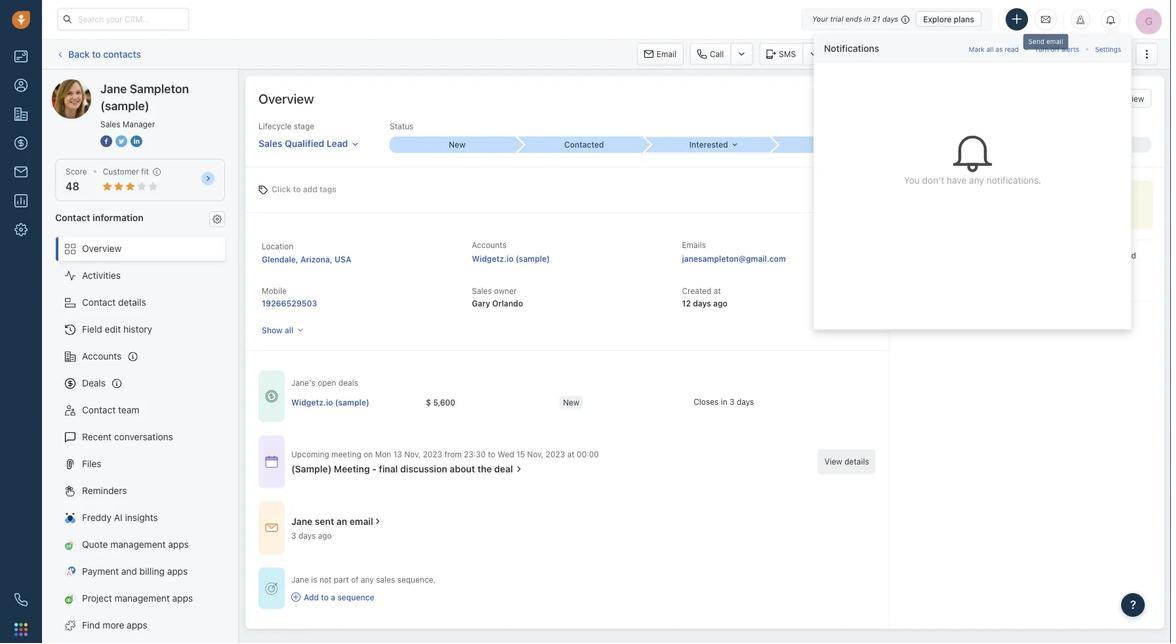 Task type: locate. For each thing, give the bounding box(es) containing it.
glendale, arizona, usa link
[[262, 255, 351, 264]]

0 vertical spatial details
[[118, 297, 146, 308]]

at right created
[[714, 286, 721, 296]]

contact down the 48
[[55, 212, 90, 223]]

and right the document
[[1122, 251, 1136, 260]]

management up payment and billing apps
[[110, 539, 166, 550]]

call
[[923, 251, 936, 260]]

0 horizontal spatial details
[[118, 297, 146, 308]]

call link
[[690, 43, 731, 65]]

row containing closes in 3 days
[[291, 389, 828, 416]]

add for add to a sequence
[[304, 592, 319, 602]]

0 horizontal spatial add
[[304, 592, 319, 602]]

sales
[[965, 49, 985, 59], [100, 119, 120, 129], [259, 138, 282, 149], [472, 286, 492, 296]]

0 vertical spatial a
[[917, 251, 921, 260]]

container_wx8msf4aqz5i3rn1 image left '3 days ago'
[[265, 521, 278, 535]]

widgetz.io down jane's
[[291, 398, 333, 407]]

1 horizontal spatial email
[[1047, 38, 1063, 45]]

sales qualified lead link
[[259, 132, 359, 151]]

contact down 'activities' on the left top of page
[[82, 297, 116, 308]]

contact team
[[82, 405, 139, 415]]

(sample) down deals
[[335, 398, 369, 407]]

jane is not part of any sales sequence.
[[291, 575, 436, 584]]

add deal button
[[1047, 43, 1106, 65]]

1 horizontal spatial in
[[864, 15, 871, 23]]

interested
[[689, 140, 728, 149]]

click to add tags
[[272, 185, 337, 194]]

1 horizontal spatial details
[[845, 457, 869, 466]]

1 vertical spatial a
[[331, 592, 335, 602]]

0 vertical spatial at
[[714, 286, 721, 296]]

she
[[978, 251, 992, 260]]

sampleton up manager
[[130, 81, 189, 95]]

any right have
[[969, 175, 984, 185]]

1 horizontal spatial widgetz.io (sample) link
[[472, 254, 550, 263]]

widgetz.io (sample) link down open
[[291, 397, 369, 408]]

you don't have any notifications.
[[904, 175, 1042, 185]]

1 vertical spatial contact
[[82, 297, 116, 308]]

jane.
[[956, 251, 976, 260]]

container_wx8msf4aqz5i3rn1 image left add to a sequence
[[291, 593, 301, 602]]

stage
[[294, 122, 314, 131]]

sales
[[376, 575, 395, 584]]

to down not
[[321, 592, 329, 602]]

sales up "facebook circled" icon
[[100, 119, 120, 129]]

0 vertical spatial overview
[[259, 91, 314, 106]]

jane's
[[291, 378, 315, 388]]

the left proposal
[[1034, 251, 1046, 260]]

overview up lifecycle stage
[[259, 91, 314, 106]]

0 horizontal spatial widgetz.io (sample) link
[[291, 397, 369, 408]]

freshworks switcher image
[[14, 623, 28, 636]]

0 horizontal spatial 3
[[291, 531, 296, 540]]

all right show at the bottom of the page
[[285, 326, 293, 335]]

days down sent
[[299, 531, 316, 540]]

your trial ends in 21 days
[[812, 15, 898, 23]]

jane down contacts
[[100, 81, 127, 95]]

0 horizontal spatial nov,
[[404, 449, 421, 459]]

1 horizontal spatial the
[[1034, 251, 1046, 260]]

1 horizontal spatial and
[[1122, 251, 1136, 260]]

nov, right the 13
[[404, 449, 421, 459]]

and left billing at left bottom
[[121, 566, 137, 577]]

accounts up 'owner'
[[472, 241, 507, 250]]

interested link
[[644, 137, 771, 153]]

1 vertical spatial and
[[121, 566, 137, 577]]

apps right billing at left bottom
[[167, 566, 188, 577]]

0 horizontal spatial the
[[478, 464, 492, 474]]

0 vertical spatial the
[[1034, 251, 1046, 260]]

1 vertical spatial new
[[563, 398, 580, 407]]

add
[[303, 185, 318, 194]]

widgetz.io up 'owner'
[[472, 254, 514, 263]]

files
[[82, 458, 101, 469]]

email up "off" at the top right of page
[[1047, 38, 1063, 45]]

at inside "created at 12 days ago"
[[714, 286, 721, 296]]

0 horizontal spatial widgetz.io
[[291, 398, 333, 407]]

days
[[883, 15, 898, 23], [693, 299, 711, 308], [737, 397, 754, 407], [299, 531, 316, 540]]

had a call with jane. she requested the proposal document and pricing quote asap.
[[899, 251, 1136, 271]]

all inside 'link'
[[987, 46, 994, 53]]

0 horizontal spatial 2023
[[423, 449, 442, 459]]

container_wx8msf4aqz5i3rn1 image
[[265, 455, 278, 468], [373, 517, 382, 526], [291, 593, 301, 602]]

$
[[426, 398, 431, 407]]

management for project
[[115, 593, 170, 604]]

1 vertical spatial in
[[721, 397, 728, 407]]

sales manager
[[100, 119, 155, 129]]

a left call on the right top
[[917, 251, 921, 260]]

sales activities button
[[945, 43, 1047, 65], [945, 43, 1040, 65]]

0 vertical spatial all
[[987, 46, 994, 53]]

(sample) up sales manager on the left top
[[100, 98, 149, 113]]

jane
[[78, 79, 98, 90], [100, 81, 127, 95], [291, 516, 313, 527], [291, 575, 309, 584]]

1 horizontal spatial deal
[[1083, 49, 1099, 59]]

to right back
[[92, 48, 101, 59]]

0 vertical spatial container_wx8msf4aqz5i3rn1 image
[[265, 455, 278, 468]]

0 horizontal spatial a
[[331, 592, 335, 602]]

all left as
[[987, 46, 994, 53]]

reminders
[[82, 485, 127, 496]]

mark
[[969, 46, 985, 53]]

turn off alerts link
[[1035, 42, 1080, 54]]

sampleton down contacts
[[101, 79, 146, 90]]

contact information
[[55, 212, 144, 223]]

had
[[899, 251, 915, 260]]

back to contacts link
[[55, 44, 142, 64]]

overview up 'activities' on the left top of page
[[82, 243, 122, 254]]

management for quote
[[110, 539, 166, 550]]

jane sampleton (sample) down contacts
[[78, 79, 186, 90]]

3 down jane sent an email
[[291, 531, 296, 540]]

gary
[[472, 299, 490, 308]]

mobile 19266529503
[[262, 286, 317, 308]]

in left the "21"
[[864, 15, 871, 23]]

0 vertical spatial add
[[1067, 49, 1081, 59]]

trial
[[830, 15, 844, 23]]

a inside had a call with jane. she requested the proposal document and pricing quote asap.
[[917, 251, 921, 260]]

container_wx8msf4aqz5i3rn1 image left is
[[265, 582, 278, 595]]

email inside tooltip
[[1047, 38, 1063, 45]]

sequence.
[[397, 575, 436, 584]]

jane sampleton (sample)
[[78, 79, 186, 90], [100, 81, 189, 113]]

email button
[[637, 43, 684, 65]]

at
[[714, 286, 721, 296], [567, 449, 575, 459]]

0 horizontal spatial any
[[361, 575, 374, 584]]

to for back to contacts
[[92, 48, 101, 59]]

1 vertical spatial 3
[[291, 531, 296, 540]]

1 vertical spatial deal
[[494, 464, 513, 474]]

2 2023 from the left
[[546, 449, 565, 459]]

days down created
[[693, 299, 711, 308]]

0 vertical spatial widgetz.io
[[472, 254, 514, 263]]

interested button
[[644, 137, 771, 153]]

any
[[969, 175, 984, 185], [361, 575, 374, 584]]

0 vertical spatial ago
[[713, 299, 728, 308]]

any right of on the left of page
[[361, 575, 374, 584]]

0 vertical spatial in
[[864, 15, 871, 23]]

1 horizontal spatial overview
[[259, 91, 314, 106]]

to
[[92, 48, 101, 59], [293, 185, 301, 194], [488, 449, 496, 459], [321, 592, 329, 602]]

apps up payment and billing apps
[[168, 539, 189, 550]]

to left wed
[[488, 449, 496, 459]]

deal down wed
[[494, 464, 513, 474]]

jane sampleton (sample) up manager
[[100, 81, 189, 113]]

final
[[379, 464, 398, 474]]

container_wx8msf4aqz5i3rn1 image left widgetz.io (sample)
[[265, 390, 278, 403]]

-
[[372, 464, 377, 474]]

off
[[1051, 46, 1060, 53]]

jane down back
[[78, 79, 98, 90]]

0 horizontal spatial ago
[[318, 531, 332, 540]]

0 vertical spatial management
[[110, 539, 166, 550]]

(sample) up 'owner'
[[516, 254, 550, 263]]

facebook circled image
[[100, 134, 112, 148]]

0 horizontal spatial in
[[721, 397, 728, 407]]

fit
[[141, 167, 149, 176]]

qualified
[[285, 138, 324, 149]]

on
[[364, 449, 373, 459]]

at left 00:00
[[567, 449, 575, 459]]

1 2023 from the left
[[423, 449, 442, 459]]

1 horizontal spatial accounts
[[472, 241, 507, 250]]

explore plans link
[[916, 11, 982, 27]]

widgetz.io inside widgetz.io (sample) link
[[291, 398, 333, 407]]

1 vertical spatial widgetz.io (sample) link
[[291, 397, 369, 408]]

widgetz.io (sample) link up 'owner'
[[472, 254, 550, 263]]

conversations
[[114, 432, 173, 442]]

sales up gary
[[472, 286, 492, 296]]

project management apps
[[82, 593, 193, 604]]

ago right 12 on the right top of the page
[[713, 299, 728, 308]]

management down payment and billing apps
[[115, 593, 170, 604]]

management
[[110, 539, 166, 550], [115, 593, 170, 604]]

accounts inside accounts widgetz.io (sample)
[[472, 241, 507, 250]]

apps
[[168, 539, 189, 550], [167, 566, 188, 577], [172, 593, 193, 604], [127, 620, 147, 631]]

ago inside "created at 12 days ago"
[[713, 299, 728, 308]]

1 vertical spatial accounts
[[82, 351, 122, 362]]

23:30
[[464, 449, 486, 459]]

phone image
[[14, 593, 28, 606]]

2023 left 00:00
[[546, 449, 565, 459]]

0 horizontal spatial all
[[285, 326, 293, 335]]

contact up recent
[[82, 405, 116, 415]]

email
[[1047, 38, 1063, 45], [350, 516, 373, 527]]

overview
[[1111, 94, 1144, 103]]

apps down payment and billing apps
[[172, 593, 193, 604]]

days inside "created at 12 days ago"
[[693, 299, 711, 308]]

0 vertical spatial deal
[[1083, 49, 1099, 59]]

1 horizontal spatial add
[[1067, 49, 1081, 59]]

and inside had a call with jane. she requested the proposal document and pricing quote asap.
[[1122, 251, 1136, 260]]

notifications
[[824, 43, 879, 53]]

19266529503 link
[[262, 299, 317, 308]]

0 vertical spatial 3
[[730, 397, 735, 407]]

0 horizontal spatial new
[[449, 140, 466, 149]]

task button
[[831, 43, 875, 65]]

0 horizontal spatial accounts
[[82, 351, 122, 362]]

1 horizontal spatial all
[[987, 46, 994, 53]]

0 vertical spatial any
[[969, 175, 984, 185]]

1 horizontal spatial a
[[917, 251, 921, 260]]

1 horizontal spatial 2023
[[546, 449, 565, 459]]

1 vertical spatial at
[[567, 449, 575, 459]]

container_wx8msf4aqz5i3rn1 image inside add to a sequence link
[[291, 593, 301, 602]]

activities
[[82, 270, 121, 281]]

nov, right the 15
[[527, 449, 544, 459]]

1 horizontal spatial ago
[[713, 299, 728, 308]]

don't
[[922, 175, 944, 185]]

days right closes
[[737, 397, 754, 407]]

ago down sent
[[318, 531, 332, 540]]

email right an at the left bottom of page
[[350, 516, 373, 527]]

sales left as
[[965, 49, 985, 59]]

days inside row
[[737, 397, 754, 407]]

have
[[947, 175, 967, 185]]

accounts widgetz.io (sample)
[[472, 241, 550, 263]]

0 vertical spatial and
[[1122, 251, 1136, 260]]

3 days ago
[[291, 531, 332, 540]]

1 vertical spatial the
[[478, 464, 492, 474]]

container_wx8msf4aqz5i3rn1 image right an at the left bottom of page
[[373, 517, 382, 526]]

details right the view
[[845, 457, 869, 466]]

deal right the alerts
[[1083, 49, 1099, 59]]

2 vertical spatial contact
[[82, 405, 116, 415]]

1 horizontal spatial at
[[714, 286, 721, 296]]

jane inside jane sampleton (sample)
[[100, 81, 127, 95]]

accounts up deals
[[82, 351, 122, 362]]

1 vertical spatial all
[[285, 326, 293, 335]]

row
[[291, 389, 828, 416]]

explore
[[923, 14, 952, 24]]

2023 up discussion
[[423, 449, 442, 459]]

0 vertical spatial email
[[1047, 38, 1063, 45]]

48
[[66, 180, 79, 193]]

apps right more
[[127, 620, 147, 631]]

container_wx8msf4aqz5i3rn1 image
[[265, 390, 278, 403], [514, 464, 524, 474], [265, 521, 278, 535], [265, 582, 278, 595]]

details for contact details
[[118, 297, 146, 308]]

insights
[[125, 512, 158, 523]]

(sample)
[[291, 464, 332, 474]]

the inside had a call with jane. she requested the proposal document and pricing quote asap.
[[1034, 251, 1046, 260]]

1 horizontal spatial nov,
[[527, 449, 544, 459]]

19266529503
[[262, 299, 317, 308]]

1 vertical spatial container_wx8msf4aqz5i3rn1 image
[[373, 517, 382, 526]]

container_wx8msf4aqz5i3rn1 image left upcoming at bottom left
[[265, 455, 278, 468]]

details for view details
[[845, 457, 869, 466]]

1 vertical spatial management
[[115, 593, 170, 604]]

(sample)
[[149, 79, 186, 90], [100, 98, 149, 113], [516, 254, 550, 263], [335, 398, 369, 407]]

a down not
[[331, 592, 335, 602]]

3 right closes
[[730, 397, 735, 407]]

1 vertical spatial widgetz.io
[[291, 398, 333, 407]]

0 vertical spatial accounts
[[472, 241, 507, 250]]

to left add at the top left of page
[[293, 185, 301, 194]]

glendale,
[[262, 255, 298, 264]]

details up history
[[118, 297, 146, 308]]

1 horizontal spatial any
[[969, 175, 984, 185]]

1 vertical spatial add
[[304, 592, 319, 602]]

the down 23:30
[[478, 464, 492, 474]]

1 horizontal spatial container_wx8msf4aqz5i3rn1 image
[[291, 593, 301, 602]]

0 vertical spatial contact
[[55, 212, 90, 223]]

accounts
[[472, 241, 507, 250], [82, 351, 122, 362]]

explore plans
[[923, 14, 974, 24]]

proposal
[[1048, 251, 1081, 260]]

requested
[[995, 251, 1032, 260]]

sales down lifecycle
[[259, 138, 282, 149]]

0 horizontal spatial and
[[121, 566, 137, 577]]

add to a sequence
[[304, 592, 374, 602]]

1 vertical spatial email
[[350, 516, 373, 527]]

2 vertical spatial container_wx8msf4aqz5i3rn1 image
[[291, 593, 301, 602]]

1 vertical spatial overview
[[82, 243, 122, 254]]

apps for quote management apps
[[168, 539, 189, 550]]

2023
[[423, 449, 442, 459], [546, 449, 565, 459]]

1 vertical spatial details
[[845, 457, 869, 466]]

all for mark
[[987, 46, 994, 53]]

1 horizontal spatial widgetz.io
[[472, 254, 514, 263]]

0 horizontal spatial email
[[350, 516, 373, 527]]

in right closes
[[721, 397, 728, 407]]

$ 5,600
[[426, 398, 455, 407]]

add inside button
[[1067, 49, 1081, 59]]



Task type: vqa. For each thing, say whether or not it's contained in the screenshot.
Arial dropdown button
no



Task type: describe. For each thing, give the bounding box(es) containing it.
upcoming
[[291, 449, 329, 459]]

customize overview button
[[1050, 89, 1152, 108]]

email image
[[1041, 14, 1051, 25]]

your
[[812, 15, 828, 23]]

jane sent an email
[[291, 516, 373, 527]]

customize overview
[[1070, 94, 1144, 103]]

accounts for accounts widgetz.io (sample)
[[472, 241, 507, 250]]

freddy
[[82, 512, 112, 523]]

1 horizontal spatial 3
[[730, 397, 735, 407]]

location
[[262, 241, 294, 251]]

deals
[[82, 378, 106, 389]]

status
[[390, 122, 414, 131]]

mobile
[[262, 286, 287, 296]]

score
[[66, 167, 87, 176]]

apps for find more apps
[[127, 620, 147, 631]]

ends
[[846, 15, 862, 23]]

field edit history
[[82, 324, 152, 335]]

created at 12 days ago
[[682, 286, 728, 308]]

settings link
[[1095, 42, 1121, 54]]

1 horizontal spatial new
[[563, 398, 580, 407]]

emails
[[682, 241, 706, 250]]

payment
[[82, 566, 119, 577]]

deals
[[338, 378, 358, 388]]

add to a sequence link
[[291, 591, 436, 603]]

contacted link
[[517, 137, 644, 153]]

from
[[445, 449, 462, 459]]

0 horizontal spatial container_wx8msf4aqz5i3rn1 image
[[265, 455, 278, 468]]

find more apps
[[82, 620, 147, 631]]

linkedin circled image
[[131, 134, 142, 148]]

send email tooltip
[[1023, 34, 1069, 53]]

open
[[318, 378, 336, 388]]

not
[[320, 575, 332, 584]]

information
[[93, 212, 144, 223]]

quote management apps
[[82, 539, 189, 550]]

asap.
[[951, 262, 971, 271]]

about
[[450, 464, 475, 474]]

jane's open deals
[[291, 378, 358, 388]]

arizona,
[[301, 255, 333, 264]]

all for show
[[285, 326, 293, 335]]

sales activities
[[965, 49, 1021, 59]]

mark all as read link
[[969, 42, 1019, 54]]

call
[[710, 50, 724, 59]]

to for add to a sequence
[[321, 592, 329, 602]]

(sample) inside accounts widgetz.io (sample)
[[516, 254, 550, 263]]

1 nov, from the left
[[404, 449, 421, 459]]

location glendale, arizona, usa
[[262, 241, 351, 264]]

phone element
[[8, 587, 34, 613]]

48 button
[[66, 180, 79, 193]]

lifecycle stage
[[259, 122, 314, 131]]

contact details
[[82, 297, 146, 308]]

0 horizontal spatial at
[[567, 449, 575, 459]]

meeting
[[331, 449, 361, 459]]

sms button
[[759, 43, 803, 65]]

billing
[[140, 566, 165, 577]]

deal inside button
[[1083, 49, 1099, 59]]

1 vertical spatial ago
[[318, 531, 332, 540]]

sales inside sales owner gary orlando
[[472, 286, 492, 296]]

history
[[123, 324, 152, 335]]

widgetz.io inside accounts widgetz.io (sample)
[[472, 254, 514, 263]]

days right the "21"
[[883, 15, 898, 23]]

created
[[682, 286, 712, 296]]

show
[[262, 326, 283, 335]]

lost
[[980, 140, 996, 149]]

0 horizontal spatial overview
[[82, 243, 122, 254]]

plans
[[954, 14, 974, 24]]

view details link
[[818, 450, 876, 474]]

negotiation
[[929, 140, 973, 149]]

view
[[825, 457, 842, 466]]

task
[[851, 50, 868, 59]]

closes
[[694, 397, 719, 407]]

mng settings image
[[213, 214, 222, 224]]

notifications.
[[987, 175, 1042, 185]]

field
[[82, 324, 102, 335]]

customer
[[103, 167, 139, 176]]

Search your CRM... text field
[[58, 8, 189, 31]]

(sample) up manager
[[149, 79, 186, 90]]

sales for sales qualified lead
[[259, 138, 282, 149]]

widgetz.io (sample) link inside row
[[291, 397, 369, 408]]

contact for contact details
[[82, 297, 116, 308]]

send email
[[1029, 38, 1063, 45]]

container_wx8msf4aqz5i3rn1 image down the 15
[[514, 464, 524, 474]]

apps for project management apps
[[172, 593, 193, 604]]

2 horizontal spatial container_wx8msf4aqz5i3rn1 image
[[373, 517, 382, 526]]

edit
[[105, 324, 121, 335]]

discussion
[[400, 464, 447, 474]]

janesampleton@gmail.com
[[682, 254, 786, 263]]

21
[[873, 15, 880, 23]]

new link
[[390, 137, 517, 153]]

add deal
[[1067, 49, 1099, 59]]

sales for sales activities
[[965, 49, 985, 59]]

0 horizontal spatial deal
[[494, 464, 513, 474]]

turn off alerts
[[1035, 46, 1080, 53]]

pricing
[[899, 262, 925, 271]]

turn
[[1035, 46, 1049, 53]]

sampleton inside jane sampleton (sample)
[[130, 81, 189, 95]]

wed
[[498, 449, 514, 459]]

team
[[118, 405, 139, 415]]

recent conversations
[[82, 432, 173, 442]]

quote
[[927, 262, 949, 271]]

manager
[[123, 119, 155, 129]]

accounts for accounts
[[82, 351, 122, 362]]

alerts
[[1062, 46, 1080, 53]]

add for add deal
[[1067, 49, 1081, 59]]

sales for sales manager
[[100, 119, 120, 129]]

contact for contact team
[[82, 405, 116, 415]]

2 nov, from the left
[[527, 449, 544, 459]]

jane up '3 days ago'
[[291, 516, 313, 527]]

lifecycle
[[259, 122, 292, 131]]

13
[[394, 449, 402, 459]]

contacted
[[564, 140, 604, 149]]

0 vertical spatial new
[[449, 140, 466, 149]]

score 48
[[66, 167, 87, 193]]

mon
[[375, 449, 391, 459]]

to for click to add tags
[[293, 185, 301, 194]]

quote
[[82, 539, 108, 550]]

0 vertical spatial widgetz.io (sample) link
[[472, 254, 550, 263]]

jane left is
[[291, 575, 309, 584]]

usa
[[335, 255, 351, 264]]

1 vertical spatial any
[[361, 575, 374, 584]]

view details
[[825, 457, 869, 466]]

orlando
[[492, 299, 523, 308]]

twitter circled image
[[115, 134, 127, 148]]

contact for contact information
[[55, 212, 90, 223]]



